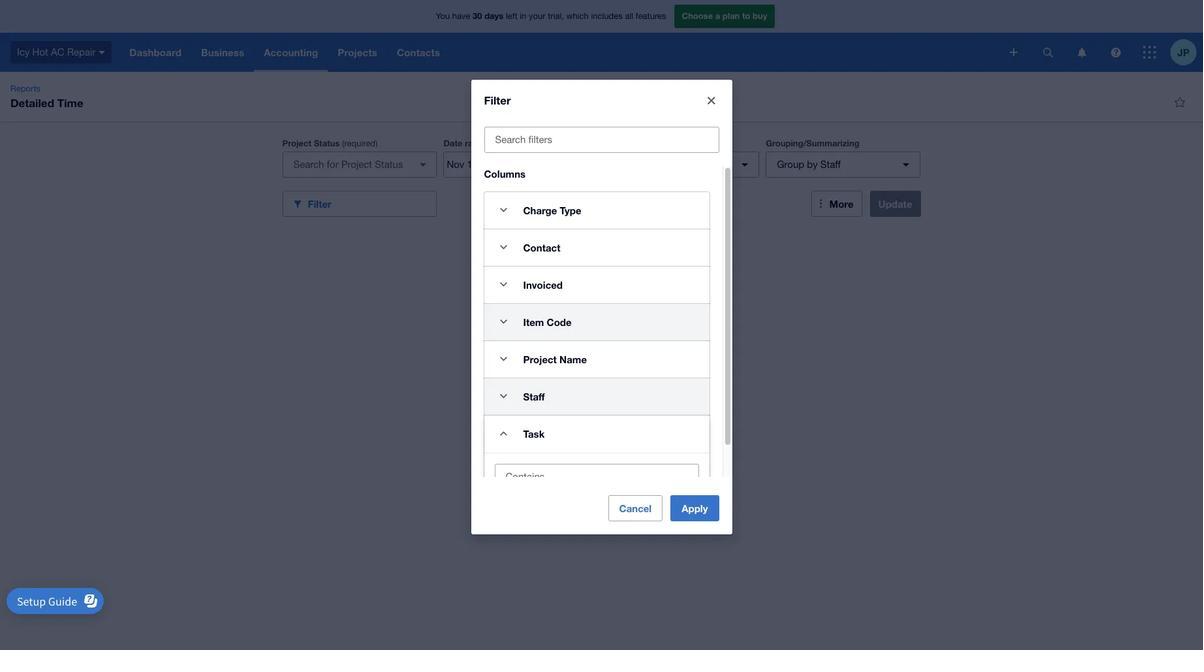 Task type: vqa. For each thing, say whether or not it's contained in the screenshot.
Expand icon related to Staff
yes



Task type: locate. For each thing, give the bounding box(es) containing it.
project for project name
[[524, 353, 557, 365]]

expand image left invoiced
[[491, 271, 517, 298]]

2 expand image from the top
[[491, 309, 517, 335]]

update
[[879, 198, 913, 210]]

svg image
[[1144, 46, 1157, 59], [1078, 47, 1087, 57], [1112, 47, 1121, 57], [1011, 48, 1018, 56], [99, 51, 105, 54]]

expand image
[[491, 197, 517, 223], [491, 271, 517, 298], [491, 346, 517, 372]]

cancel
[[620, 502, 652, 514]]

3 expand image from the top
[[491, 346, 517, 372]]

charge
[[524, 204, 557, 216]]

0 vertical spatial project
[[283, 138, 312, 148]]

0 vertical spatial staff
[[821, 159, 841, 170]]

more button
[[812, 191, 863, 217]]

icy hot ac repair button
[[0, 33, 120, 72]]

filter down status
[[308, 198, 332, 209]]

time
[[57, 96, 83, 110]]

item
[[524, 316, 544, 328]]

1 horizontal spatial project
[[524, 353, 557, 365]]

filter up this
[[484, 93, 511, 107]]

required
[[345, 138, 376, 148]]

hot
[[32, 46, 48, 57]]

item code
[[524, 316, 572, 328]]

choose a plan to buy
[[682, 11, 768, 21]]

filter
[[484, 93, 511, 107], [308, 198, 332, 209]]

1 horizontal spatial staff
[[821, 159, 841, 170]]

left
[[506, 11, 518, 21]]

1 vertical spatial filter
[[308, 198, 332, 209]]

Select end date field
[[509, 152, 572, 177]]

0 vertical spatial filter
[[484, 93, 511, 107]]

expand image up collapse icon
[[491, 383, 517, 409]]

you have 30 days left in your trial, which includes all features
[[436, 11, 667, 21]]

project
[[283, 138, 312, 148], [524, 353, 557, 365]]

1 vertical spatial staff
[[524, 390, 545, 402]]

date range this month
[[444, 138, 536, 148]]

staff up task
[[524, 390, 545, 402]]

1 expand image from the top
[[491, 197, 517, 223]]

project left status
[[283, 138, 312, 148]]

a
[[716, 11, 721, 21]]

expand image
[[491, 234, 517, 260], [491, 309, 517, 335], [491, 383, 517, 409]]

staff inside popup button
[[821, 159, 841, 170]]

1 expand image from the top
[[491, 234, 517, 260]]

contact
[[524, 241, 561, 253]]

2 expand image from the top
[[491, 271, 517, 298]]

choose
[[682, 11, 713, 21]]

expand image for charge type
[[491, 197, 517, 223]]

icy
[[17, 46, 30, 57]]

group by staff button
[[766, 152, 921, 178]]

2 vertical spatial expand image
[[491, 383, 517, 409]]

expand image left project name
[[491, 346, 517, 372]]

filter inside button
[[308, 198, 332, 209]]

buy
[[753, 11, 768, 21]]

update button
[[871, 191, 921, 217]]

navigation
[[120, 33, 1001, 72]]

all
[[625, 11, 634, 21]]

2 vertical spatial expand image
[[491, 346, 517, 372]]

reports
[[10, 84, 40, 93]]

jp banner
[[0, 0, 1204, 72]]

reports detailed time
[[10, 84, 83, 110]]

project for project status ( required )
[[283, 138, 312, 148]]

1 vertical spatial expand image
[[491, 271, 517, 298]]

0 horizontal spatial filter
[[308, 198, 332, 209]]

group by staff
[[778, 159, 841, 170]]

project name
[[524, 353, 587, 365]]

Select start date field
[[444, 152, 508, 177]]

0 horizontal spatial project
[[283, 138, 312, 148]]

project left the name
[[524, 353, 557, 365]]

staff right by
[[821, 159, 841, 170]]

Contains field
[[496, 464, 699, 489]]

group
[[778, 159, 805, 170]]

expand image left charge
[[491, 197, 517, 223]]

expand image left item at the left of page
[[491, 309, 517, 335]]

reports link
[[5, 82, 46, 95]]

svg image inside icy hot ac repair popup button
[[99, 51, 105, 54]]

code
[[547, 316, 572, 328]]

month
[[511, 138, 536, 148]]

expand image left contact
[[491, 234, 517, 260]]

0 vertical spatial expand image
[[491, 234, 517, 260]]

staff
[[821, 159, 841, 170], [524, 390, 545, 402]]

0 vertical spatial expand image
[[491, 197, 517, 223]]

days
[[485, 11, 504, 21]]

1 horizontal spatial filter
[[484, 93, 511, 107]]

date
[[444, 138, 463, 148]]

grouping/summarizing
[[766, 138, 860, 148]]

project inside filter dialog
[[524, 353, 557, 365]]

1 vertical spatial project
[[524, 353, 557, 365]]

detailed
[[10, 96, 54, 110]]

0 horizontal spatial staff
[[524, 390, 545, 402]]

filter button
[[283, 191, 437, 217]]

1 vertical spatial expand image
[[491, 309, 517, 335]]

apply button
[[671, 495, 720, 521]]

by
[[808, 159, 818, 170]]

task
[[524, 428, 545, 439]]

staff inside filter dialog
[[524, 390, 545, 402]]

3 expand image from the top
[[491, 383, 517, 409]]

ac
[[51, 46, 64, 57]]

Search filters field
[[485, 127, 719, 152]]



Task type: describe. For each thing, give the bounding box(es) containing it.
which
[[567, 11, 589, 21]]

jp
[[1178, 46, 1190, 58]]

range
[[465, 138, 489, 148]]

jp button
[[1171, 33, 1204, 72]]

project status ( required )
[[283, 138, 378, 148]]

filter dialog
[[471, 79, 733, 534]]

type
[[560, 204, 582, 216]]

expand image for contact
[[491, 234, 517, 260]]

columns
[[484, 168, 526, 179]]

more
[[830, 198, 854, 210]]

cancel button
[[609, 495, 663, 521]]

have
[[453, 11, 471, 21]]

name
[[560, 353, 587, 365]]

invoiced
[[524, 279, 563, 290]]

expand image for item code
[[491, 309, 517, 335]]

expand image for staff
[[491, 383, 517, 409]]

close image
[[699, 87, 725, 113]]

trial,
[[548, 11, 564, 21]]

repair
[[67, 46, 96, 57]]

icy hot ac repair
[[17, 46, 96, 57]]

this
[[493, 138, 509, 148]]

includes
[[591, 11, 623, 21]]

features
[[636, 11, 667, 21]]

plan
[[723, 11, 740, 21]]

your
[[529, 11, 546, 21]]

expand image for invoiced
[[491, 271, 517, 298]]

)
[[376, 138, 378, 148]]

filter inside dialog
[[484, 93, 511, 107]]

status
[[314, 138, 340, 148]]

navigation inside jp banner
[[120, 33, 1001, 72]]

charge type
[[524, 204, 582, 216]]

expand image for project name
[[491, 346, 517, 372]]

30
[[473, 11, 482, 21]]

(
[[342, 138, 345, 148]]

apply
[[682, 502, 708, 514]]

collapse image
[[491, 420, 517, 447]]

in
[[520, 11, 527, 21]]

svg image
[[1044, 47, 1053, 57]]

to
[[743, 11, 751, 21]]

you
[[436, 11, 450, 21]]



